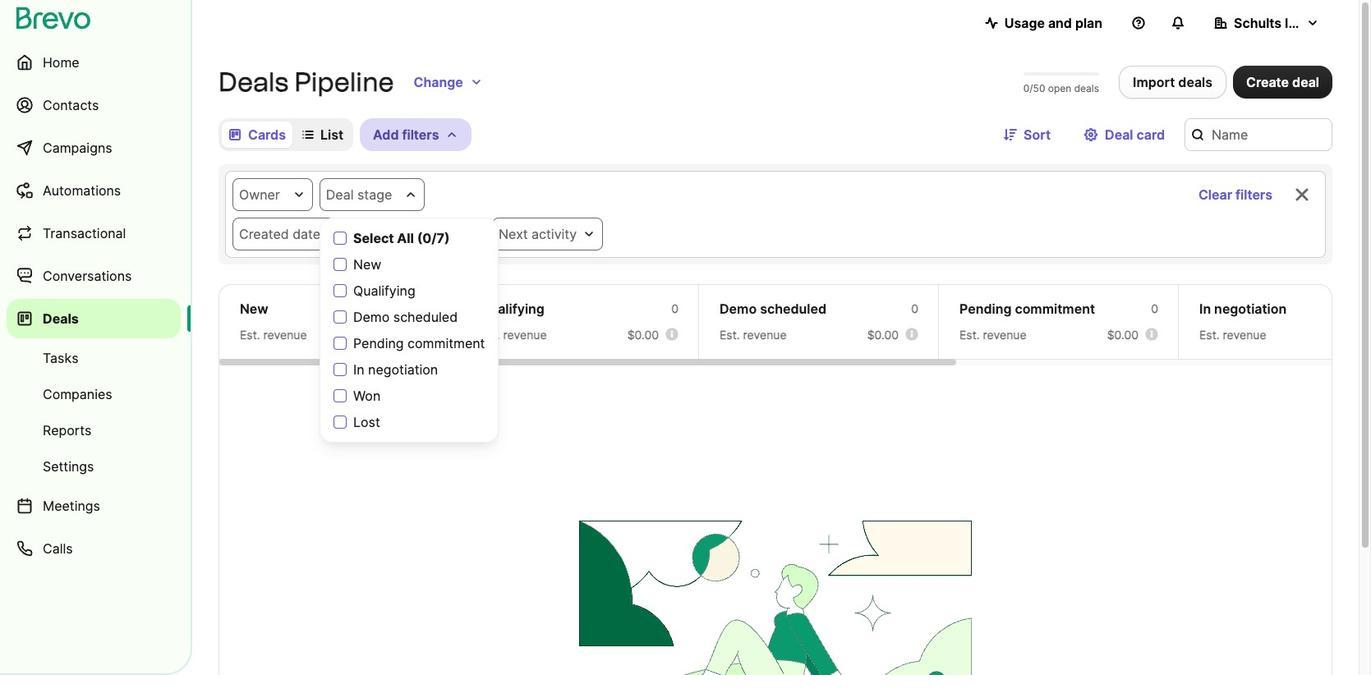 Task type: vqa. For each thing, say whether or not it's contained in the screenshot.
Product
no



Task type: describe. For each thing, give the bounding box(es) containing it.
companies link
[[7, 378, 181, 411]]

qualifying inside list box
[[353, 283, 415, 299]]

0 horizontal spatial scheduled
[[393, 309, 458, 325]]

revenue for demo scheduled
[[743, 328, 787, 342]]

1 horizontal spatial scheduled
[[760, 301, 827, 317]]

and
[[1048, 15, 1072, 31]]

1 horizontal spatial qualifying
[[480, 301, 545, 317]]

plan
[[1075, 15, 1103, 31]]

revenue for pending commitment
[[983, 328, 1027, 342]]

all
[[397, 230, 414, 246]]

in inside list box
[[353, 361, 364, 378]]

activity
[[532, 226, 577, 242]]

est. revenue for pending commitment
[[960, 328, 1027, 342]]

$0.00 for demo scheduled
[[867, 328, 899, 342]]

transactional link
[[7, 214, 181, 253]]

0 vertical spatial commitment
[[1015, 301, 1095, 317]]

meetings
[[43, 498, 100, 514]]

card
[[1137, 127, 1165, 143]]

schults inc
[[1234, 15, 1304, 31]]

est. revenue for qualifying
[[480, 328, 547, 342]]

close
[[369, 226, 404, 242]]

campaigns
[[43, 140, 112, 156]]

pending inside list box
[[353, 335, 404, 352]]

close date button
[[362, 218, 486, 251]]

est. revenue for demo scheduled
[[720, 328, 787, 342]]

deal stage button
[[319, 178, 425, 211]]

contacts
[[43, 97, 99, 113]]

import deals
[[1133, 74, 1213, 90]]

lost
[[353, 414, 380, 431]]

5 est. revenue from the left
[[1199, 328, 1267, 342]]

tasks
[[43, 350, 78, 366]]

list box containing select all (0/7)
[[320, 218, 499, 443]]

date for close date
[[408, 226, 436, 242]]

5 revenue from the left
[[1223, 328, 1267, 342]]

open
[[1048, 82, 1072, 94]]

calls
[[43, 541, 73, 557]]

sort button
[[991, 118, 1064, 151]]

companies
[[43, 386, 112, 403]]

revenue for qualifying
[[503, 328, 547, 342]]

deal for deal card
[[1105, 127, 1133, 143]]

cards
[[248, 127, 286, 143]]

create deal
[[1246, 74, 1319, 90]]

filters for clear filters
[[1236, 186, 1273, 203]]

list
[[320, 127, 343, 143]]

1 horizontal spatial demo
[[720, 301, 757, 317]]

0/50 open deals
[[1024, 82, 1099, 94]]

0 horizontal spatial deals
[[1074, 82, 1099, 94]]

revenue for new
[[263, 328, 307, 342]]

add
[[373, 127, 399, 143]]

select all (0/7)
[[353, 230, 450, 246]]

deals pipeline
[[219, 67, 394, 98]]

clear filters
[[1199, 186, 1273, 203]]

campaigns link
[[7, 128, 181, 168]]

reports
[[43, 422, 91, 439]]

change
[[414, 74, 463, 90]]

pipeline
[[294, 67, 394, 98]]

0 for pending commitment
[[1151, 302, 1158, 315]]

calls link
[[7, 529, 181, 569]]

created date
[[239, 226, 321, 242]]

created
[[239, 226, 289, 242]]

list button
[[296, 122, 350, 148]]

0/50
[[1024, 82, 1045, 94]]

deal for deal stage
[[326, 186, 354, 203]]

deals for deals pipeline
[[219, 67, 288, 98]]

conversations
[[43, 268, 132, 284]]

conversations link
[[7, 256, 181, 296]]



Task type: locate. For each thing, give the bounding box(es) containing it.
1 vertical spatial pending commitment
[[353, 335, 485, 352]]

1 vertical spatial filters
[[1236, 186, 1273, 203]]

new inside list box
[[353, 256, 382, 273]]

cards button
[[222, 122, 292, 148]]

4 $0.00 from the left
[[1107, 328, 1139, 342]]

sort
[[1024, 127, 1051, 143]]

filters right "clear"
[[1236, 186, 1273, 203]]

(0/7)
[[417, 230, 450, 246]]

in negotiation
[[1199, 301, 1287, 317], [353, 361, 438, 378]]

1 vertical spatial in negotiation
[[353, 361, 438, 378]]

demo scheduled
[[720, 301, 827, 317], [353, 309, 458, 325]]

deal
[[1105, 127, 1133, 143], [326, 186, 354, 203]]

3 est. from the left
[[720, 328, 740, 342]]

est. for pending commitment
[[960, 328, 980, 342]]

3 $0.00 from the left
[[867, 328, 899, 342]]

5 est. from the left
[[1199, 328, 1220, 342]]

0 horizontal spatial demo scheduled
[[353, 309, 458, 325]]

in
[[1199, 301, 1211, 317], [353, 361, 364, 378]]

settings link
[[7, 450, 181, 483]]

demo inside list box
[[353, 309, 390, 325]]

0 horizontal spatial qualifying
[[353, 283, 415, 299]]

1 vertical spatial qualifying
[[480, 301, 545, 317]]

filters for add filters
[[402, 127, 439, 143]]

est. for qualifying
[[480, 328, 500, 342]]

0 for demo scheduled
[[911, 302, 919, 315]]

4 est. revenue from the left
[[960, 328, 1027, 342]]

date
[[293, 226, 321, 242], [408, 226, 436, 242]]

deal left card
[[1105, 127, 1133, 143]]

deals
[[219, 67, 288, 98], [43, 311, 79, 327]]

filters
[[402, 127, 439, 143], [1236, 186, 1273, 203]]

next
[[499, 226, 528, 242]]

commitment
[[1015, 301, 1095, 317], [408, 335, 485, 352]]

0 vertical spatial deals
[[219, 67, 288, 98]]

usage and plan button
[[972, 7, 1116, 39]]

change button
[[401, 66, 496, 99]]

1 date from the left
[[293, 226, 321, 242]]

1 vertical spatial pending
[[353, 335, 404, 352]]

0 horizontal spatial commitment
[[408, 335, 485, 352]]

$0.00 for qualifying
[[627, 328, 659, 342]]

0 horizontal spatial new
[[240, 301, 268, 317]]

negotiation
[[1214, 301, 1287, 317], [368, 361, 438, 378]]

2 est. from the left
[[480, 328, 500, 342]]

pending commitment inside list box
[[353, 335, 485, 352]]

filters inside button
[[402, 127, 439, 143]]

0 vertical spatial pending
[[960, 301, 1012, 317]]

list box
[[320, 218, 499, 443]]

2 0 from the left
[[671, 302, 679, 315]]

est. revenue
[[240, 328, 307, 342], [480, 328, 547, 342], [720, 328, 787, 342], [960, 328, 1027, 342], [1199, 328, 1267, 342]]

1 est. revenue from the left
[[240, 328, 307, 342]]

select
[[353, 230, 394, 246]]

0 horizontal spatial date
[[293, 226, 321, 242]]

0
[[432, 302, 439, 315], [671, 302, 679, 315], [911, 302, 919, 315], [1151, 302, 1158, 315]]

usage
[[1005, 15, 1045, 31]]

demo scheduled inside list box
[[353, 309, 458, 325]]

4 revenue from the left
[[983, 328, 1027, 342]]

new
[[353, 256, 382, 273], [240, 301, 268, 317]]

2 $0.00 from the left
[[627, 328, 659, 342]]

0 horizontal spatial in
[[353, 361, 364, 378]]

1 horizontal spatial pending commitment
[[960, 301, 1095, 317]]

1 horizontal spatial deal
[[1105, 127, 1133, 143]]

1 horizontal spatial filters
[[1236, 186, 1273, 203]]

deals up tasks
[[43, 311, 79, 327]]

deal card
[[1105, 127, 1165, 143]]

0 horizontal spatial demo
[[353, 309, 390, 325]]

add filters
[[373, 127, 439, 143]]

next activity button
[[492, 218, 603, 251]]

0 horizontal spatial pending
[[353, 335, 404, 352]]

automations
[[43, 182, 121, 199]]

new down select
[[353, 256, 382, 273]]

1 horizontal spatial new
[[353, 256, 382, 273]]

$0.00
[[388, 328, 419, 342], [627, 328, 659, 342], [867, 328, 899, 342], [1107, 328, 1139, 342]]

deals right open
[[1074, 82, 1099, 94]]

owner button
[[233, 178, 313, 211]]

0 horizontal spatial pending commitment
[[353, 335, 485, 352]]

1 est. from the left
[[240, 328, 260, 342]]

import
[[1133, 74, 1175, 90]]

deal
[[1292, 74, 1319, 90]]

0 for new
[[432, 302, 439, 315]]

automations link
[[7, 171, 181, 210]]

deals inside button
[[1178, 74, 1213, 90]]

1 horizontal spatial negotiation
[[1214, 301, 1287, 317]]

qualifying down select
[[353, 283, 415, 299]]

2 revenue from the left
[[503, 328, 547, 342]]

negotiation inside list box
[[368, 361, 438, 378]]

3 revenue from the left
[[743, 328, 787, 342]]

1 vertical spatial in
[[353, 361, 364, 378]]

home link
[[7, 43, 181, 82]]

4 0 from the left
[[1151, 302, 1158, 315]]

3 0 from the left
[[911, 302, 919, 315]]

pending commitment
[[960, 301, 1095, 317], [353, 335, 485, 352]]

0 vertical spatial deal
[[1105, 127, 1133, 143]]

1 horizontal spatial demo scheduled
[[720, 301, 827, 317]]

0 vertical spatial filters
[[402, 127, 439, 143]]

tasks link
[[7, 342, 181, 375]]

1 horizontal spatial in
[[1199, 301, 1211, 317]]

0 horizontal spatial in negotiation
[[353, 361, 438, 378]]

schults
[[1234, 15, 1282, 31]]

2 date from the left
[[408, 226, 436, 242]]

0 horizontal spatial negotiation
[[368, 361, 438, 378]]

deal left stage
[[326, 186, 354, 203]]

won
[[353, 388, 381, 404]]

1 horizontal spatial deals
[[1178, 74, 1213, 90]]

1 revenue from the left
[[263, 328, 307, 342]]

meetings link
[[7, 486, 181, 526]]

2 est. revenue from the left
[[480, 328, 547, 342]]

0 vertical spatial qualifying
[[353, 283, 415, 299]]

est. for new
[[240, 328, 260, 342]]

1 vertical spatial new
[[240, 301, 268, 317]]

0 for qualifying
[[671, 302, 679, 315]]

add filters button
[[360, 118, 472, 151]]

inc
[[1285, 15, 1304, 31]]

0 vertical spatial in negotiation
[[1199, 301, 1287, 317]]

scheduled
[[760, 301, 827, 317], [393, 309, 458, 325]]

deals right import on the top right of page
[[1178, 74, 1213, 90]]

1 vertical spatial deal
[[326, 186, 354, 203]]

0 vertical spatial in
[[1199, 301, 1211, 317]]

usage and plan
[[1005, 15, 1103, 31]]

create deal button
[[1233, 66, 1333, 99]]

filters inside button
[[1236, 186, 1273, 203]]

1 $0.00 from the left
[[388, 328, 419, 342]]

0 vertical spatial negotiation
[[1214, 301, 1287, 317]]

deals up cards button
[[219, 67, 288, 98]]

1 horizontal spatial pending
[[960, 301, 1012, 317]]

est. revenue for new
[[240, 328, 307, 342]]

1 vertical spatial negotiation
[[368, 361, 438, 378]]

next activity
[[499, 226, 577, 242]]

Name search field
[[1185, 118, 1333, 151]]

est.
[[240, 328, 260, 342], [480, 328, 500, 342], [720, 328, 740, 342], [960, 328, 980, 342], [1199, 328, 1220, 342]]

$0.00 for new
[[388, 328, 419, 342]]

1 vertical spatial deals
[[43, 311, 79, 327]]

close date
[[369, 226, 436, 242]]

qualifying
[[353, 283, 415, 299], [480, 301, 545, 317]]

created date button
[[233, 218, 356, 251]]

clear filters button
[[1185, 178, 1286, 211]]

clear
[[1199, 186, 1232, 203]]

deal inside button
[[1105, 127, 1133, 143]]

1 vertical spatial commitment
[[408, 335, 485, 352]]

0 horizontal spatial filters
[[402, 127, 439, 143]]

demo
[[720, 301, 757, 317], [353, 309, 390, 325]]

0 vertical spatial pending commitment
[[960, 301, 1095, 317]]

stage
[[357, 186, 392, 203]]

date for created date
[[293, 226, 321, 242]]

4 est. from the left
[[960, 328, 980, 342]]

$0.00 for pending commitment
[[1107, 328, 1139, 342]]

qualifying down next
[[480, 301, 545, 317]]

deal stage
[[326, 186, 392, 203]]

reports link
[[7, 414, 181, 447]]

1 horizontal spatial deals
[[219, 67, 288, 98]]

create
[[1246, 74, 1289, 90]]

filters right add
[[402, 127, 439, 143]]

est. for demo scheduled
[[720, 328, 740, 342]]

settings
[[43, 458, 94, 475]]

deal inside 'popup button'
[[326, 186, 354, 203]]

1 horizontal spatial date
[[408, 226, 436, 242]]

home
[[43, 54, 79, 71]]

1 horizontal spatial in negotiation
[[1199, 301, 1287, 317]]

import deals button
[[1119, 66, 1227, 99]]

transactional
[[43, 225, 126, 242]]

3 est. revenue from the left
[[720, 328, 787, 342]]

contacts link
[[7, 85, 181, 125]]

schults inc button
[[1201, 7, 1333, 39]]

1 horizontal spatial commitment
[[1015, 301, 1095, 317]]

in negotiation inside list box
[[353, 361, 438, 378]]

deals
[[1178, 74, 1213, 90], [1074, 82, 1099, 94]]

commitment inside list box
[[408, 335, 485, 352]]

0 vertical spatial new
[[353, 256, 382, 273]]

owner
[[239, 186, 280, 203]]

deals for deals
[[43, 311, 79, 327]]

0 horizontal spatial deals
[[43, 311, 79, 327]]

1 0 from the left
[[432, 302, 439, 315]]

pending
[[960, 301, 1012, 317], [353, 335, 404, 352]]

deals link
[[7, 299, 181, 338]]

progress bar
[[1024, 72, 1099, 76]]

new down created
[[240, 301, 268, 317]]

0 horizontal spatial deal
[[326, 186, 354, 203]]

deal card button
[[1071, 118, 1178, 151]]



